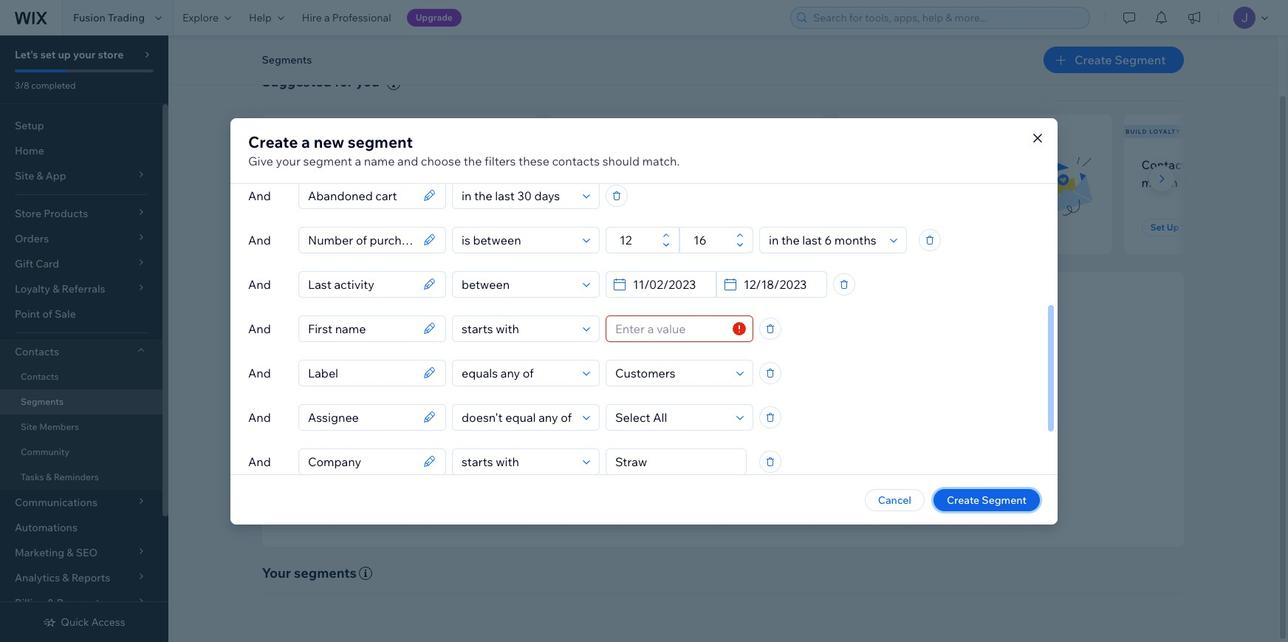 Task type: locate. For each thing, give the bounding box(es) containing it.
segment
[[1115, 52, 1166, 67], [319, 222, 358, 233], [607, 222, 645, 233], [894, 222, 933, 233], [1181, 222, 1220, 233], [982, 493, 1027, 506]]

that
[[743, 418, 763, 431]]

point of sale
[[15, 307, 76, 321]]

0 vertical spatial contacts
[[1142, 157, 1193, 172]]

0 horizontal spatial to
[[344, 175, 356, 190]]

setup link
[[0, 113, 163, 138]]

0 horizontal spatial and
[[398, 153, 418, 168]]

create
[[1075, 52, 1112, 67], [248, 132, 298, 151], [576, 418, 608, 431], [947, 493, 980, 506]]

purchase
[[654, 175, 705, 190]]

0 vertical spatial new
[[264, 128, 280, 135]]

set up segment button down contacts with a birthday th
[[1142, 219, 1229, 236]]

0 vertical spatial the
[[464, 153, 482, 168]]

up
[[305, 222, 317, 233], [592, 222, 605, 233], [880, 222, 892, 233], [1167, 222, 1179, 233]]

value
[[685, 458, 710, 471]]

segment up name
[[348, 132, 413, 151]]

1 horizontal spatial create segment button
[[1044, 47, 1184, 73]]

4 set up segment button from the left
[[1142, 219, 1229, 236]]

a right with
[[1222, 157, 1228, 172]]

subscribers up campaign
[[925, 157, 990, 172]]

update
[[765, 418, 799, 431]]

up left from text field
[[592, 222, 605, 233]]

to right get
[[596, 458, 606, 471]]

1 horizontal spatial segments
[[262, 53, 312, 66]]

choose
[[421, 153, 461, 168]]

2 set up segment from the left
[[576, 222, 645, 233]]

set up segment button
[[280, 219, 367, 236], [567, 219, 654, 236], [854, 219, 942, 236], [1142, 219, 1229, 236]]

12/18/2023 field
[[740, 272, 822, 297]]

4 and from the top
[[248, 321, 271, 336]]

and up mailing
[[398, 153, 418, 168]]

haven't
[[567, 175, 608, 190]]

3/8 completed
[[15, 80, 76, 91]]

7 choose a condition field from the top
[[457, 449, 579, 474]]

2 choose a condition field from the top
[[457, 227, 579, 252]]

birthday
[[1231, 157, 1278, 172]]

3 up from the left
[[880, 222, 892, 233]]

the inside create a new segment give your segment a name and choose the filters these contacts should match.
[[464, 153, 482, 168]]

6 and from the top
[[248, 410, 271, 424]]

who inside "potential customers who haven't made a purchase yet"
[[681, 157, 704, 172]]

0 horizontal spatial segments
[[21, 396, 64, 407]]

reach the right target audience create specific groups of contacts that update automatically send personalized email campaigns to drive sales and build trust get to know your high-value customers, potential leads and more
[[576, 396, 888, 471]]

0 vertical spatial email
[[893, 157, 923, 172]]

get
[[576, 458, 594, 471]]

1 set up segment button from the left
[[280, 219, 367, 236]]

set up segment button down on
[[854, 219, 942, 236]]

contacts
[[552, 153, 600, 168], [307, 157, 356, 172], [699, 418, 741, 431]]

tasks & reminders
[[21, 471, 99, 482]]

1 vertical spatial create segment button
[[934, 489, 1040, 511]]

0 vertical spatial enter a value field
[[611, 316, 729, 341]]

1 vertical spatial enter a value field
[[611, 449, 742, 474]]

1 vertical spatial and
[[817, 438, 835, 451]]

contacts inside popup button
[[15, 345, 59, 358]]

point
[[15, 307, 40, 321]]

enter a value field down groups
[[611, 449, 742, 474]]

and inside create a new segment give your segment a name and choose the filters these contacts should match.
[[398, 153, 418, 168]]

email up on
[[893, 157, 923, 172]]

select options field up reach on the bottom of page
[[611, 360, 732, 385]]

of
[[42, 307, 52, 321], [687, 418, 697, 431]]

1 horizontal spatial email
[[893, 157, 923, 172]]

to right subscribed
[[344, 175, 356, 190]]

who for your
[[358, 157, 382, 172]]

4 up from the left
[[1167, 222, 1179, 233]]

0 horizontal spatial email
[[668, 438, 694, 451]]

0 horizontal spatial of
[[42, 307, 52, 321]]

subscribers
[[282, 128, 333, 135], [925, 157, 990, 172]]

and for 4th choose a condition field from the bottom
[[248, 321, 271, 336]]

segments
[[294, 564, 357, 581]]

who up purchase on the right top of page
[[681, 157, 704, 172]]

0 vertical spatial subscribers
[[282, 128, 333, 135]]

the up groups
[[666, 396, 687, 413]]

your right on
[[913, 175, 938, 190]]

1 horizontal spatial and
[[817, 438, 835, 451]]

hire a professional link
[[293, 0, 400, 35]]

0 horizontal spatial who
[[358, 157, 382, 172]]

list containing new contacts who recently subscribed to your mailing list
[[259, 114, 1289, 254]]

suggested
[[262, 73, 332, 90]]

create inside the reach the right target audience create specific groups of contacts that update automatically send personalized email campaigns to drive sales and build trust get to know your high-value customers, potential leads and more
[[576, 418, 608, 431]]

set up segment down on
[[863, 222, 933, 233]]

3 set from the left
[[863, 222, 878, 233]]

explore
[[183, 11, 219, 24]]

2 vertical spatial contacts
[[21, 371, 59, 382]]

a left name
[[355, 153, 361, 168]]

upgrade
[[416, 12, 453, 23]]

new up subscribed
[[280, 157, 305, 172]]

0 horizontal spatial the
[[464, 153, 482, 168]]

Enter a value field
[[611, 316, 729, 341], [611, 449, 742, 474]]

potential
[[769, 458, 811, 471]]

email up high- on the bottom of page
[[668, 438, 694, 451]]

up down subscribed
[[305, 222, 317, 233]]

1 select options field from the top
[[611, 360, 732, 385]]

segments inside button
[[262, 53, 312, 66]]

and for sixth choose a condition field from the top of the page
[[248, 410, 271, 424]]

subscribers down suggested
[[282, 128, 333, 135]]

enter a value field down 11/02/2023 'field'
[[611, 316, 729, 341]]

segments inside sidebar element
[[21, 396, 64, 407]]

contacts up campaigns
[[699, 418, 741, 431]]

up
[[58, 48, 71, 61]]

0 vertical spatial segments
[[262, 53, 312, 66]]

your down name
[[359, 175, 384, 190]]

0 vertical spatial select options field
[[611, 360, 732, 385]]

who inside new contacts who recently subscribed to your mailing list
[[358, 157, 382, 172]]

who up campaign
[[993, 157, 1016, 172]]

trading
[[108, 11, 145, 24]]

create segment
[[1075, 52, 1166, 67], [947, 493, 1027, 506]]

2 who from the left
[[681, 157, 704, 172]]

set up segment for clicked
[[863, 222, 933, 233]]

2 horizontal spatial and
[[842, 458, 860, 471]]

set up segment button for clicked
[[854, 219, 942, 236]]

sale
[[55, 307, 76, 321]]

1 vertical spatial select options field
[[611, 405, 732, 430]]

0 vertical spatial create segment
[[1075, 52, 1166, 67]]

1 horizontal spatial the
[[666, 396, 687, 413]]

set up segment button for subscribed
[[280, 219, 367, 236]]

specific
[[611, 418, 648, 431]]

email inside active email subscribers who clicked on your campaign
[[893, 157, 923, 172]]

segment down new
[[303, 153, 352, 168]]

segments
[[262, 53, 312, 66], [21, 396, 64, 407]]

1 vertical spatial contacts
[[15, 345, 59, 358]]

1 vertical spatial the
[[666, 396, 687, 413]]

hire
[[302, 11, 322, 24]]

and
[[398, 153, 418, 168], [817, 438, 835, 451], [842, 458, 860, 471]]

0 vertical spatial create segment button
[[1044, 47, 1184, 73]]

cancel
[[878, 493, 912, 506]]

contacts down point of sale
[[15, 345, 59, 358]]

who inside active email subscribers who clicked on your campaign
[[993, 157, 1016, 172]]

1 choose a condition field from the top
[[457, 183, 579, 208]]

set up segment down subscribed
[[289, 222, 358, 233]]

1 vertical spatial new
[[280, 157, 305, 172]]

to left the drive
[[751, 438, 761, 451]]

segments for segments button
[[262, 53, 312, 66]]

7 and from the top
[[248, 454, 271, 469]]

create a new segment give your segment a name and choose the filters these contacts should match.
[[248, 132, 680, 168]]

3 and from the top
[[248, 277, 271, 291]]

and
[[248, 188, 271, 203], [248, 232, 271, 247], [248, 277, 271, 291], [248, 321, 271, 336], [248, 365, 271, 380], [248, 410, 271, 424], [248, 454, 271, 469]]

new up give
[[264, 128, 280, 135]]

to inside new contacts who recently subscribed to your mailing list
[[344, 175, 356, 190]]

2 vertical spatial to
[[596, 458, 606, 471]]

1 set from the left
[[289, 222, 303, 233]]

contacts down "contacts" popup button on the bottom left of page
[[21, 371, 59, 382]]

segments up suggested
[[262, 53, 312, 66]]

None field
[[304, 183, 419, 208], [304, 227, 419, 252], [304, 272, 419, 297], [304, 316, 419, 341], [304, 360, 419, 385], [304, 405, 419, 430], [304, 449, 419, 474], [304, 183, 419, 208], [304, 227, 419, 252], [304, 272, 419, 297], [304, 316, 419, 341], [304, 360, 419, 385], [304, 405, 419, 430], [304, 449, 419, 474]]

set for new contacts who recently subscribed to your mailing list
[[289, 222, 303, 233]]

set
[[40, 48, 56, 61]]

contacts up haven't at the left top of page
[[552, 153, 600, 168]]

2 set up segment button from the left
[[567, 219, 654, 236]]

1 vertical spatial subscribers
[[925, 157, 990, 172]]

your right up
[[73, 48, 96, 61]]

sidebar element
[[0, 35, 168, 642]]

who
[[358, 157, 382, 172], [681, 157, 704, 172], [993, 157, 1016, 172]]

4 choose a condition field from the top
[[457, 316, 579, 341]]

set
[[289, 222, 303, 233], [576, 222, 590, 233], [863, 222, 878, 233], [1151, 222, 1165, 233]]

your inside active email subscribers who clicked on your campaign
[[913, 175, 938, 190]]

to
[[344, 175, 356, 190], [751, 438, 761, 451], [596, 458, 606, 471]]

5 and from the top
[[248, 365, 271, 380]]

set up segment button down made
[[567, 219, 654, 236]]

0 horizontal spatial subscribers
[[282, 128, 333, 135]]

who left recently
[[358, 157, 382, 172]]

up for made
[[592, 222, 605, 233]]

mailing
[[386, 175, 427, 190]]

1 set up segment from the left
[[289, 222, 358, 233]]

for
[[335, 73, 353, 90]]

point of sale link
[[0, 301, 163, 327]]

0 vertical spatial segment
[[348, 132, 413, 151]]

your down personalized
[[637, 458, 658, 471]]

2 select options field from the top
[[611, 405, 732, 430]]

access
[[91, 615, 125, 629]]

Search for tools, apps, help & more... field
[[809, 7, 1085, 28]]

set up segment down contacts with a birthday th
[[1151, 222, 1220, 233]]

1 horizontal spatial who
[[681, 157, 704, 172]]

up down contacts with a birthday th
[[1167, 222, 1179, 233]]

sales
[[790, 438, 814, 451]]

1 vertical spatial of
[[687, 418, 697, 431]]

1 horizontal spatial contacts
[[552, 153, 600, 168]]

set for active email subscribers who clicked on your campaign
[[863, 222, 878, 233]]

1 up from the left
[[305, 222, 317, 233]]

contacts down new
[[307, 157, 356, 172]]

0 vertical spatial and
[[398, 153, 418, 168]]

2 horizontal spatial who
[[993, 157, 1016, 172]]

Select options field
[[611, 360, 732, 385], [611, 405, 732, 430]]

select options field up personalized
[[611, 405, 732, 430]]

high-
[[661, 458, 685, 471]]

0 horizontal spatial create segment
[[947, 493, 1027, 506]]

a inside contacts with a birthday th
[[1222, 157, 1228, 172]]

0 horizontal spatial create segment button
[[934, 489, 1040, 511]]

new
[[264, 128, 280, 135], [280, 157, 305, 172]]

list
[[259, 114, 1289, 254]]

of down right
[[687, 418, 697, 431]]

0 horizontal spatial contacts
[[307, 157, 356, 172]]

community link
[[0, 440, 163, 465]]

1 vertical spatial to
[[751, 438, 761, 451]]

your inside new contacts who recently subscribed to your mailing list
[[359, 175, 384, 190]]

your inside sidebar element
[[73, 48, 96, 61]]

0 vertical spatial to
[[344, 175, 356, 190]]

set up segment button down subscribed
[[280, 219, 367, 236]]

the left the filters
[[464, 153, 482, 168]]

new
[[314, 132, 344, 151]]

a down customers
[[644, 175, 651, 190]]

2 enter a value field from the top
[[611, 449, 742, 474]]

1 vertical spatial segments
[[21, 396, 64, 407]]

set up segment for made
[[576, 222, 645, 233]]

3 who from the left
[[993, 157, 1016, 172]]

your right give
[[276, 153, 301, 168]]

segment for set up segment button related to made
[[607, 222, 645, 233]]

and down build
[[842, 458, 860, 471]]

create inside create a new segment give your segment a name and choose the filters these contacts should match.
[[248, 132, 298, 151]]

0 vertical spatial of
[[42, 307, 52, 321]]

1 and from the top
[[248, 188, 271, 203]]

segments up site members
[[21, 396, 64, 407]]

2 up from the left
[[592, 222, 605, 233]]

suggested for you
[[262, 73, 380, 90]]

3/8
[[15, 80, 29, 91]]

members
[[39, 421, 79, 432]]

2 set from the left
[[576, 222, 590, 233]]

1 vertical spatial email
[[668, 438, 694, 451]]

up down clicked
[[880, 222, 892, 233]]

contacts button
[[0, 339, 163, 364]]

build
[[1126, 128, 1148, 135]]

segment for clicked set up segment button
[[894, 222, 933, 233]]

tasks & reminders link
[[0, 465, 163, 490]]

contacts down loyalty
[[1142, 157, 1193, 172]]

loyalty
[[1150, 128, 1181, 135]]

2 vertical spatial and
[[842, 458, 860, 471]]

email
[[893, 157, 923, 172], [668, 438, 694, 451]]

and up the 'leads'
[[817, 438, 835, 451]]

3 set up segment button from the left
[[854, 219, 942, 236]]

2 horizontal spatial contacts
[[699, 418, 741, 431]]

1 horizontal spatial of
[[687, 418, 697, 431]]

of inside the reach the right target audience create specific groups of contacts that update automatically send personalized email campaigns to drive sales and build trust get to know your high-value customers, potential leads and more
[[687, 418, 697, 431]]

Choose a condition field
[[457, 183, 579, 208], [457, 227, 579, 252], [457, 272, 579, 297], [457, 316, 579, 341], [457, 360, 579, 385], [457, 405, 579, 430], [457, 449, 579, 474]]

of left sale
[[42, 307, 52, 321]]

1 horizontal spatial subscribers
[[925, 157, 990, 172]]

community
[[21, 446, 70, 457]]

set up segment down made
[[576, 222, 645, 233]]

2 and from the top
[[248, 232, 271, 247]]

email inside the reach the right target audience create specific groups of contacts that update automatically send personalized email campaigns to drive sales and build trust get to know your high-value customers, potential leads and more
[[668, 438, 694, 451]]

subscribers inside active email subscribers who clicked on your campaign
[[925, 157, 990, 172]]

1 who from the left
[[358, 157, 382, 172]]

clicked
[[854, 175, 894, 190]]

3 set up segment from the left
[[863, 222, 933, 233]]

list
[[430, 175, 446, 190]]

new inside new contacts who recently subscribed to your mailing list
[[280, 157, 305, 172]]

1 vertical spatial create segment
[[947, 493, 1027, 506]]



Task type: vqa. For each thing, say whether or not it's contained in the screenshot.
the bottommost Design
no



Task type: describe. For each thing, give the bounding box(es) containing it.
create segment button for cancel
[[934, 489, 1040, 511]]

your
[[262, 564, 291, 581]]

help button
[[240, 0, 293, 35]]

quick
[[61, 615, 89, 629]]

automations
[[15, 521, 78, 534]]

and for seventh choose a condition field from the bottom
[[248, 188, 271, 203]]

completed
[[31, 80, 76, 91]]

trust
[[864, 438, 887, 451]]

segments button
[[255, 49, 319, 71]]

and for third choose a condition field from the top of the page
[[248, 277, 271, 291]]

and for second choose a condition field
[[248, 232, 271, 247]]

build
[[837, 438, 862, 451]]

you
[[356, 73, 380, 90]]

match.
[[642, 153, 680, 168]]

1 vertical spatial segment
[[303, 153, 352, 168]]

1 horizontal spatial create segment
[[1075, 52, 1166, 67]]

reach
[[624, 396, 663, 413]]

professional
[[332, 11, 391, 24]]

set for potential customers who haven't made a purchase yet
[[576, 222, 590, 233]]

contacts inside new contacts who recently subscribed to your mailing list
[[307, 157, 356, 172]]

11/02/2023 field
[[629, 272, 712, 297]]

contacts for "contacts" popup button on the bottom left of page
[[15, 345, 59, 358]]

drive
[[764, 438, 788, 451]]

the inside the reach the right target audience create specific groups of contacts that update automatically send personalized email campaigns to drive sales and build trust get to know your high-value customers, potential leads and more
[[666, 396, 687, 413]]

potential customers who haven't made a purchase yet
[[567, 157, 725, 190]]

with
[[1195, 157, 1219, 172]]

fusion
[[73, 11, 106, 24]]

From text field
[[615, 227, 658, 252]]

and for 5th choose a condition field
[[248, 365, 271, 380]]

new subscribers
[[264, 128, 333, 135]]

automatically
[[802, 418, 866, 431]]

know
[[608, 458, 634, 471]]

setup
[[15, 119, 44, 132]]

upgrade button
[[407, 9, 462, 27]]

contacts inside create a new segment give your segment a name and choose the filters these contacts should match.
[[552, 153, 600, 168]]

send
[[576, 438, 602, 451]]

site members link
[[0, 415, 163, 440]]

create segment button for segments
[[1044, 47, 1184, 73]]

new for new subscribers
[[264, 128, 280, 135]]

set up segment for subscribed
[[289, 222, 358, 233]]

should
[[603, 153, 640, 168]]

recently
[[384, 157, 430, 172]]

To text field
[[689, 227, 732, 252]]

your segments
[[262, 564, 357, 581]]

a inside "potential customers who haven't made a purchase yet"
[[644, 175, 651, 190]]

personalized
[[604, 438, 665, 451]]

up for clicked
[[880, 222, 892, 233]]

2 horizontal spatial to
[[751, 438, 761, 451]]

give
[[248, 153, 273, 168]]

set up segment button for made
[[567, 219, 654, 236]]

build loyalty
[[1126, 128, 1181, 135]]

a left new
[[302, 132, 310, 151]]

a right hire
[[324, 11, 330, 24]]

let's
[[15, 48, 38, 61]]

campaign
[[941, 175, 996, 190]]

contacts inside the reach the right target audience create specific groups of contacts that update automatically send personalized email campaigns to drive sales and build trust get to know your high-value customers, potential leads and more
[[699, 418, 741, 431]]

audience
[[764, 396, 822, 413]]

reminders
[[54, 471, 99, 482]]

your inside the reach the right target audience create specific groups of contacts that update automatically send personalized email campaigns to drive sales and build trust get to know your high-value customers, potential leads and more
[[637, 458, 658, 471]]

customers
[[619, 157, 678, 172]]

and for 1st choose a condition field from the bottom
[[248, 454, 271, 469]]

help
[[249, 11, 272, 24]]

customers,
[[713, 458, 766, 471]]

new contacts who recently subscribed to your mailing list
[[280, 157, 446, 190]]

these
[[519, 153, 550, 168]]

4 set up segment from the left
[[1151, 222, 1220, 233]]

made
[[610, 175, 642, 190]]

segment for first set up segment button from right
[[1181, 222, 1220, 233]]

store
[[98, 48, 124, 61]]

Select an option field
[[765, 227, 886, 252]]

1 enter a value field from the top
[[611, 316, 729, 341]]

filters
[[485, 153, 516, 168]]

new for new contacts who recently subscribed to your mailing list
[[280, 157, 305, 172]]

3 choose a condition field from the top
[[457, 272, 579, 297]]

automations link
[[0, 515, 163, 540]]

yet
[[708, 175, 725, 190]]

5 choose a condition field from the top
[[457, 360, 579, 385]]

right
[[690, 396, 720, 413]]

hire a professional
[[302, 11, 391, 24]]

segments for segments link
[[21, 396, 64, 407]]

contacts for contacts link
[[21, 371, 59, 382]]

home
[[15, 144, 44, 157]]

contacts with a birthday th
[[1142, 157, 1289, 190]]

6 choose a condition field from the top
[[457, 405, 579, 430]]

potential
[[567, 157, 617, 172]]

4 set from the left
[[1151, 222, 1165, 233]]

contacts inside contacts with a birthday th
[[1142, 157, 1193, 172]]

quick access button
[[43, 615, 125, 629]]

more
[[862, 458, 888, 471]]

1 horizontal spatial to
[[596, 458, 606, 471]]

who for purchase
[[681, 157, 704, 172]]

contacts link
[[0, 364, 163, 389]]

leads
[[814, 458, 840, 471]]

fusion trading
[[73, 11, 145, 24]]

active email subscribers who clicked on your campaign
[[854, 157, 1016, 190]]

groups
[[651, 418, 685, 431]]

let's set up your store
[[15, 48, 124, 61]]

on
[[897, 175, 911, 190]]

campaigns
[[696, 438, 749, 451]]

site
[[21, 421, 37, 432]]

segments link
[[0, 389, 163, 415]]

cancel button
[[865, 489, 925, 511]]

your inside create a new segment give your segment a name and choose the filters these contacts should match.
[[276, 153, 301, 168]]

name
[[364, 153, 395, 168]]

up for subscribed
[[305, 222, 317, 233]]

segment for set up segment button for subscribed
[[319, 222, 358, 233]]

tasks
[[21, 471, 44, 482]]

home link
[[0, 138, 163, 163]]

site members
[[21, 421, 79, 432]]

of inside sidebar element
[[42, 307, 52, 321]]

active
[[854, 157, 890, 172]]



